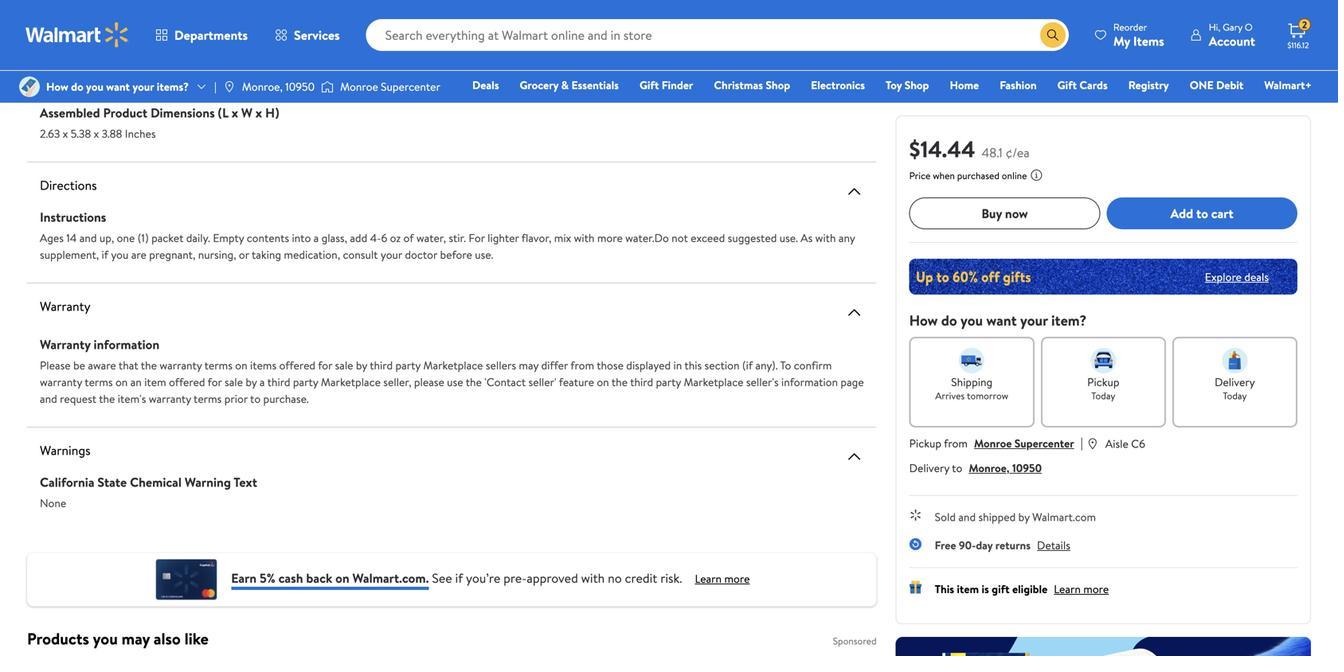 Task type: describe. For each thing, give the bounding box(es) containing it.
1 vertical spatial terms
[[85, 374, 113, 390]]

48.1
[[982, 144, 1003, 161]]

if inside instructions ages 14 and up, one (1) packet daily. empty contents into a glass, add 4-6 oz of water, stir. for lighter flavor, mix with more water.do not exceed suggested use. as with any supplement, if you are pregnant, nursing, or taking medication, consult your doctor before use.
[[102, 247, 108, 263]]

warranty image
[[845, 303, 864, 322]]

1 vertical spatial monroe,
[[969, 460, 1010, 476]]

2 horizontal spatial marketplace
[[684, 374, 744, 390]]

x right 2.63
[[63, 126, 68, 141]]

1 vertical spatial &
[[561, 77, 569, 93]]

warnings
[[40, 442, 90, 459]]

glass,
[[322, 230, 347, 246]]

now
[[1005, 205, 1028, 222]]

gift finder link
[[633, 76, 701, 94]]

products you may also like
[[27, 628, 209, 650]]

with right as
[[815, 230, 836, 246]]

of
[[404, 230, 414, 246]]

6
[[381, 230, 387, 246]]

earn 5% cash back on walmart.com. see if you're pre-approved with no credit risk.
[[231, 570, 682, 587]]

legal information image
[[1030, 169, 1043, 182]]

items
[[250, 358, 277, 373]]

to
[[780, 358, 791, 373]]

0 horizontal spatial party
[[293, 374, 318, 390]]

today for delivery
[[1223, 389, 1247, 403]]

monroe, 10950
[[242, 79, 315, 94]]

2 horizontal spatial and
[[959, 509, 976, 525]]

1 vertical spatial for
[[208, 374, 222, 390]]

shop for christmas shop
[[766, 77, 790, 93]]

o
[[1245, 20, 1253, 34]]

1 horizontal spatial more
[[725, 571, 750, 587]]

today for pickup
[[1092, 389, 1116, 403]]

use
[[447, 374, 463, 390]]

pickup today
[[1088, 374, 1120, 403]]

request
[[60, 391, 96, 407]]

flavor,
[[522, 230, 552, 246]]

details
[[1037, 538, 1071, 553]]

1 horizontal spatial information
[[782, 374, 838, 390]]

sponsored
[[833, 635, 877, 648]]

or
[[239, 247, 249, 263]]

deals
[[1245, 269, 1269, 285]]

shipping
[[951, 374, 993, 390]]

you inside instructions ages 14 and up, one (1) packet daily. empty contents into a glass, add 4-6 oz of water, stir. for lighter flavor, mix with more water.do not exceed suggested use. as with any supplement, if you are pregnant, nursing, or taking medication, consult your doctor before use.
[[111, 247, 129, 263]]

2 vertical spatial warranty
[[149, 391, 191, 407]]

intent image for shipping image
[[959, 348, 985, 374]]

delivery for to
[[910, 460, 950, 476]]

you up intent image for shipping
[[961, 311, 983, 331]]

$14.44
[[910, 133, 976, 165]]

learn more
[[695, 571, 750, 587]]

hi,
[[1209, 20, 1221, 34]]

0 vertical spatial monroe
[[340, 79, 378, 94]]

warranty for warranty
[[40, 298, 91, 315]]

0 horizontal spatial marketplace
[[321, 374, 381, 390]]

w
[[241, 104, 253, 121]]

1 horizontal spatial item
[[957, 582, 979, 597]]

inches
[[125, 126, 156, 141]]

this item is gift eligible learn more
[[935, 582, 1109, 597]]

& inside enteral medication & supplement form powders flavor raspberry assembled product dimensions (l x w x h) 2.63 x 5.38 x 3.88 inches
[[148, 13, 157, 31]]

1 horizontal spatial if
[[455, 570, 463, 587]]

products
[[27, 628, 89, 650]]

gift cards
[[1058, 77, 1108, 93]]

this
[[685, 358, 702, 373]]

pickup for pickup from monroe supercenter |
[[910, 436, 942, 451]]

any
[[839, 230, 855, 246]]

back
[[306, 570, 332, 587]]

this
[[935, 582, 954, 597]]

a inside instructions ages 14 and up, one (1) packet daily. empty contents into a glass, add 4-6 oz of water, stir. for lighter flavor, mix with more water.do not exceed suggested use. as with any supplement, if you are pregnant, nursing, or taking medication, consult your doctor before use.
[[314, 230, 319, 246]]

1 horizontal spatial party
[[396, 358, 421, 373]]

5%
[[260, 570, 275, 587]]

powders
[[40, 35, 81, 51]]

capitalone image
[[154, 560, 218, 600]]

to inside warranty information please be aware that the warranty terms on items offered for sale by third party marketplace sellers may differ from those displayed in this section (if any). to confirm warranty terms on an item offered for sale by a third party marketplace seller, please use the 'contact seller' feature on the third party marketplace seller's information page and request the item's warranty terms prior to purchase.
[[250, 391, 261, 407]]

california state chemical warning text none
[[40, 474, 257, 511]]

1 vertical spatial warranty
[[40, 374, 82, 390]]

items
[[1134, 32, 1165, 50]]

aisle c6
[[1106, 436, 1146, 452]]

on down those
[[597, 374, 609, 390]]

grocery & essentials
[[520, 77, 619, 93]]

section
[[705, 358, 740, 373]]

2 horizontal spatial more
[[1084, 582, 1109, 597]]

and inside warranty information please be aware that the warranty terms on items offered for sale by third party marketplace sellers may differ from those displayed in this section (if any). to confirm warranty terms on an item offered for sale by a third party marketplace seller, please use the 'contact seller' feature on the third party marketplace seller's information page and request the item's warranty terms prior to purchase.
[[40, 391, 57, 407]]

grocery & essentials link
[[513, 76, 626, 94]]

departments
[[174, 26, 248, 44]]

delivery today
[[1215, 374, 1255, 403]]

$14.44 48.1 ¢/ea
[[910, 133, 1030, 165]]

home link
[[943, 76, 986, 94]]

monroe inside pickup from monroe supercenter |
[[974, 436, 1012, 451]]

pre-
[[504, 570, 527, 587]]

see
[[432, 570, 452, 587]]

to for delivery
[[952, 460, 963, 476]]

earn
[[231, 570, 257, 587]]

sellers
[[486, 358, 516, 373]]

a inside warranty information please be aware that the warranty terms on items offered for sale by third party marketplace sellers may differ from those displayed in this section (if any). to confirm warranty terms on an item offered for sale by a third party marketplace seller, please use the 'contact seller' feature on the third party marketplace seller's information page and request the item's warranty terms prior to purchase.
[[260, 374, 265, 390]]

state
[[98, 474, 127, 491]]

1 horizontal spatial offered
[[279, 358, 316, 373]]

0 horizontal spatial |
[[214, 79, 217, 94]]

2 horizontal spatial third
[[630, 374, 653, 390]]

1 horizontal spatial third
[[370, 358, 393, 373]]

directions image
[[845, 182, 864, 201]]

delivery to monroe, 10950
[[910, 460, 1042, 476]]

those
[[597, 358, 624, 373]]

0 vertical spatial use.
[[780, 230, 798, 246]]

with left no on the bottom of page
[[581, 570, 605, 587]]

on left an
[[115, 374, 128, 390]]

home
[[950, 77, 979, 93]]

1 vertical spatial may
[[122, 628, 150, 650]]

reorder my items
[[1114, 20, 1165, 50]]

departments button
[[142, 16, 261, 54]]

confirm
[[794, 358, 832, 373]]

0 horizontal spatial by
[[246, 374, 257, 390]]

0 horizontal spatial use.
[[475, 247, 493, 263]]

from inside pickup from monroe supercenter |
[[944, 436, 968, 451]]

learn more button
[[1054, 582, 1109, 597]]

buy now
[[982, 205, 1028, 222]]

more inside instructions ages 14 and up, one (1) packet daily. empty contents into a glass, add 4-6 oz of water, stir. for lighter flavor, mix with more water.do not exceed suggested use. as with any supplement, if you are pregnant, nursing, or taking medication, consult your doctor before use.
[[597, 230, 623, 246]]

1 horizontal spatial 10950
[[1012, 460, 1042, 476]]

deals
[[472, 77, 499, 93]]

consult
[[343, 247, 378, 263]]

to for add
[[1197, 205, 1209, 222]]

shipping arrives tomorrow
[[936, 374, 1009, 403]]

that
[[119, 358, 138, 373]]

1 horizontal spatial |
[[1081, 434, 1083, 452]]

item inside warranty information please be aware that the warranty terms on items offered for sale by third party marketplace sellers may differ from those displayed in this section (if any). to confirm warranty terms on an item offered for sale by a third party marketplace seller, please use the 'contact seller' feature on the third party marketplace seller's information page and request the item's warranty terms prior to purchase.
[[144, 374, 166, 390]]

intent image for delivery image
[[1222, 348, 1248, 374]]

0 vertical spatial sale
[[335, 358, 353, 373]]

warnings image
[[845, 447, 864, 466]]

0 vertical spatial terms
[[204, 358, 233, 373]]

gift for gift cards
[[1058, 77, 1077, 93]]

also
[[154, 628, 181, 650]]

2 horizontal spatial party
[[656, 374, 681, 390]]

like
[[184, 628, 209, 650]]

free 90-day returns details
[[935, 538, 1071, 553]]

1 horizontal spatial for
[[318, 358, 332, 373]]

enteral medication & supplement form powders flavor raspberry assembled product dimensions (l x w x h) 2.63 x 5.38 x 3.88 inches
[[40, 13, 279, 141]]

search icon image
[[1047, 29, 1059, 41]]

the left item's
[[99, 391, 115, 407]]

how do you want your items?
[[46, 79, 189, 94]]

0 vertical spatial monroe,
[[242, 79, 283, 94]]

account
[[1209, 32, 1256, 50]]

14
[[66, 230, 77, 246]]

suggested
[[728, 230, 777, 246]]

christmas
[[714, 77, 763, 93]]

h)
[[265, 104, 279, 121]]

an
[[130, 374, 142, 390]]



Task type: locate. For each thing, give the bounding box(es) containing it.
registry link
[[1122, 76, 1176, 94]]

add
[[1171, 205, 1194, 222]]

offered
[[279, 358, 316, 373], [169, 374, 205, 390]]

nursing,
[[198, 247, 236, 263]]

0 vertical spatial and
[[79, 230, 97, 246]]

1 shop from the left
[[766, 77, 790, 93]]

eligible
[[1013, 582, 1048, 597]]

x right 'w'
[[256, 104, 262, 121]]

0 vertical spatial offered
[[279, 358, 316, 373]]

want for item?
[[987, 311, 1017, 331]]

¢/ea
[[1006, 144, 1030, 161]]

for right an
[[208, 374, 222, 390]]

to right prior
[[250, 391, 261, 407]]

monroe, down pickup from monroe supercenter |
[[969, 460, 1010, 476]]

terms up prior
[[204, 358, 233, 373]]

5.38
[[71, 126, 91, 141]]

2 vertical spatial terms
[[194, 391, 222, 407]]

walmart image
[[25, 22, 129, 48]]

1 horizontal spatial your
[[381, 247, 402, 263]]

0 horizontal spatial do
[[71, 79, 83, 94]]

third down the displayed
[[630, 374, 653, 390]]

 image right monroe, 10950
[[321, 79, 334, 95]]

your left items?
[[133, 79, 154, 94]]

buy
[[982, 205, 1002, 222]]

1 horizontal spatial supercenter
[[1015, 436, 1074, 451]]

reorder
[[1114, 20, 1147, 34]]

be
[[73, 358, 85, 373]]

monroe, up h)
[[242, 79, 283, 94]]

0 vertical spatial if
[[102, 247, 108, 263]]

1 gift from the left
[[640, 77, 659, 93]]

0 horizontal spatial want
[[106, 79, 130, 94]]

up to sixty percent off deals. shop now. image
[[910, 259, 1298, 295]]

one debit link
[[1183, 76, 1251, 94]]

a right into
[[314, 230, 319, 246]]

your for how do you want your item?
[[1021, 311, 1048, 331]]

intent image for pickup image
[[1091, 348, 1116, 374]]

0 horizontal spatial from
[[571, 358, 594, 373]]

party down in
[[656, 374, 681, 390]]

you down one
[[111, 247, 129, 263]]

today inside 'pickup today'
[[1092, 389, 1116, 403]]

1 horizontal spatial a
[[314, 230, 319, 246]]

risk.
[[661, 570, 682, 587]]

learn right risk.
[[695, 571, 722, 587]]

party up purchase. in the bottom of the page
[[293, 374, 318, 390]]

0 vertical spatial from
[[571, 358, 594, 373]]

services button
[[261, 16, 353, 54]]

contents
[[247, 230, 289, 246]]

do up assembled
[[71, 79, 83, 94]]

party up seller,
[[396, 358, 421, 373]]

terms down aware
[[85, 374, 113, 390]]

1 vertical spatial pickup
[[910, 436, 942, 451]]

0 horizontal spatial &
[[148, 13, 157, 31]]

1 vertical spatial from
[[944, 436, 968, 451]]

today down intent image for pickup
[[1092, 389, 1116, 403]]

with right mix
[[574, 230, 595, 246]]

exceed
[[691, 230, 725, 246]]

warranty inside warranty information please be aware that the warranty terms on items offered for sale by third party marketplace sellers may differ from those displayed in this section (if any). to confirm warranty terms on an item offered for sale by a third party marketplace seller, please use the 'contact seller' feature on the third party marketplace seller's information page and request the item's warranty terms prior to purchase.
[[40, 336, 91, 353]]

0 vertical spatial how
[[46, 79, 68, 94]]

1 warranty from the top
[[40, 298, 91, 315]]

details button
[[1037, 538, 1071, 553]]

want left "item?"
[[987, 311, 1017, 331]]

may up seller' at the left of the page
[[519, 358, 539, 373]]

use. left as
[[780, 230, 798, 246]]

third
[[370, 358, 393, 373], [267, 374, 290, 390], [630, 374, 653, 390]]

 image for monroe supercenter
[[321, 79, 334, 95]]

1 horizontal spatial monroe,
[[969, 460, 1010, 476]]

supercenter up monroe, 10950 button
[[1015, 436, 1074, 451]]

warranty down please
[[40, 374, 82, 390]]

pregnant,
[[149, 247, 195, 263]]

when
[[933, 169, 955, 182]]

0 horizontal spatial third
[[267, 374, 290, 390]]

0 horizontal spatial a
[[260, 374, 265, 390]]

gift left the finder
[[640, 77, 659, 93]]

1 horizontal spatial to
[[952, 460, 963, 476]]

oz
[[390, 230, 401, 246]]

0 vertical spatial a
[[314, 230, 319, 246]]

you up assembled
[[86, 79, 103, 94]]

marketplace up 'use'
[[423, 358, 483, 373]]

0 vertical spatial information
[[94, 336, 160, 353]]

0 horizontal spatial and
[[40, 391, 57, 407]]

explore deals link
[[1199, 263, 1275, 291]]

offered right an
[[169, 374, 205, 390]]

warranty right item's
[[149, 391, 191, 407]]

1 horizontal spatial pickup
[[1088, 374, 1120, 390]]

0 horizontal spatial for
[[208, 374, 222, 390]]

warranty down supplement,
[[40, 298, 91, 315]]

aware
[[88, 358, 116, 373]]

delivery for today
[[1215, 374, 1255, 390]]

for right items at the bottom
[[318, 358, 332, 373]]

the down those
[[612, 374, 628, 390]]

| up dimensions
[[214, 79, 217, 94]]

deals link
[[465, 76, 506, 94]]

stir.
[[449, 230, 466, 246]]

please
[[40, 358, 71, 373]]

1 horizontal spatial learn
[[1054, 582, 1081, 597]]

prior
[[224, 391, 248, 407]]

1 horizontal spatial sale
[[335, 358, 353, 373]]

capital one  earn 5% cash back on walmart.com. see if you're pre-approved with no credit risk. learn more element
[[695, 571, 750, 588]]

with
[[574, 230, 595, 246], [815, 230, 836, 246], [581, 570, 605, 587]]

my
[[1114, 32, 1131, 50]]

0 horizontal spatial supercenter
[[381, 79, 440, 94]]

1 horizontal spatial by
[[356, 358, 367, 373]]

monroe, 10950 button
[[969, 460, 1042, 476]]

for
[[469, 230, 485, 246]]

1 vertical spatial and
[[40, 391, 57, 407]]

differ
[[541, 358, 568, 373]]

0 horizontal spatial  image
[[19, 76, 40, 97]]

0 horizontal spatial item
[[144, 374, 166, 390]]

chemical
[[130, 474, 182, 491]]

gifting made easy image
[[910, 581, 922, 594]]

0 horizontal spatial gift
[[640, 77, 659, 93]]

0 horizontal spatial how
[[46, 79, 68, 94]]

offered right items at the bottom
[[279, 358, 316, 373]]

pickup inside pickup from monroe supercenter |
[[910, 436, 942, 451]]

third up seller,
[[370, 358, 393, 373]]

explore
[[1205, 269, 1242, 285]]

2 today from the left
[[1223, 389, 1247, 403]]

may
[[519, 358, 539, 373], [122, 628, 150, 650]]

x right the 5.38
[[94, 126, 99, 141]]

approved
[[527, 570, 578, 587]]

0 horizontal spatial if
[[102, 247, 108, 263]]

day
[[976, 538, 993, 553]]

0 horizontal spatial 10950
[[285, 79, 315, 94]]

medication
[[83, 13, 145, 31]]

information up that
[[94, 336, 160, 353]]

registry
[[1129, 77, 1169, 93]]

0 vertical spatial may
[[519, 358, 539, 373]]

and left request on the left bottom
[[40, 391, 57, 407]]

services
[[294, 26, 340, 44]]

0 vertical spatial item
[[144, 374, 166, 390]]

2 gift from the left
[[1058, 77, 1077, 93]]

debit
[[1217, 77, 1244, 93]]

and right 14
[[79, 230, 97, 246]]

warranty for warranty information please be aware that the warranty terms on items offered for sale by third party marketplace sellers may differ from those displayed in this section (if any). to confirm warranty terms on an item offered for sale by a third party marketplace seller, please use the 'contact seller' feature on the third party marketplace seller's information page and request the item's warranty terms prior to purchase.
[[40, 336, 91, 353]]

if right see
[[455, 570, 463, 587]]

do for how do you want your item?
[[941, 311, 957, 331]]

from up delivery to monroe, 10950
[[944, 436, 968, 451]]

0 vertical spatial 10950
[[285, 79, 315, 94]]

directions
[[40, 176, 97, 194]]

0 horizontal spatial information
[[94, 336, 160, 353]]

and right sold
[[959, 509, 976, 525]]

ages
[[40, 230, 64, 246]]

want up "product"
[[106, 79, 130, 94]]

shop right toy
[[905, 77, 929, 93]]

warranty up please
[[40, 336, 91, 353]]

on right back at the left bottom of page
[[336, 570, 349, 587]]

marketplace down section
[[684, 374, 744, 390]]

& right the grocery
[[561, 77, 569, 93]]

shop inside "link"
[[905, 77, 929, 93]]

shop right 'christmas'
[[766, 77, 790, 93]]

1 vertical spatial sale
[[225, 374, 243, 390]]

0 vertical spatial &
[[148, 13, 157, 31]]

0 horizontal spatial offered
[[169, 374, 205, 390]]

1 vertical spatial do
[[941, 311, 957, 331]]

1 horizontal spatial today
[[1223, 389, 1247, 403]]

the right 'use'
[[466, 374, 482, 390]]

1 horizontal spatial do
[[941, 311, 957, 331]]

gift left 'cards'
[[1058, 77, 1077, 93]]

your
[[133, 79, 154, 94], [381, 247, 402, 263], [1021, 311, 1048, 331]]

0 vertical spatial |
[[214, 79, 217, 94]]

to left cart
[[1197, 205, 1209, 222]]

0 vertical spatial for
[[318, 358, 332, 373]]

from
[[571, 358, 594, 373], [944, 436, 968, 451]]

a
[[314, 230, 319, 246], [260, 374, 265, 390]]

warranty right that
[[160, 358, 202, 373]]

item right an
[[144, 374, 166, 390]]

doctor
[[405, 247, 437, 263]]

|
[[214, 79, 217, 94], [1081, 434, 1083, 452]]

2 vertical spatial to
[[952, 460, 963, 476]]

(1)
[[138, 230, 149, 246]]

to inside button
[[1197, 205, 1209, 222]]

warning
[[185, 474, 231, 491]]

cash
[[279, 570, 303, 587]]

1 vertical spatial your
[[381, 247, 402, 263]]

you right products at the bottom of page
[[93, 628, 118, 650]]

1 vertical spatial how
[[910, 311, 938, 331]]

your left "item?"
[[1021, 311, 1048, 331]]

0 vertical spatial supercenter
[[381, 79, 440, 94]]

1 horizontal spatial gift
[[1058, 77, 1077, 93]]

dimensions
[[151, 104, 215, 121]]

1 horizontal spatial from
[[944, 436, 968, 451]]

are
[[131, 247, 146, 263]]

 image left raspberry
[[19, 76, 40, 97]]

supercenter inside pickup from monroe supercenter |
[[1015, 436, 1074, 451]]

0 horizontal spatial monroe,
[[242, 79, 283, 94]]

0 vertical spatial warranty
[[160, 358, 202, 373]]

 image
[[19, 76, 40, 97], [321, 79, 334, 95]]

cards
[[1080, 77, 1108, 93]]

item
[[144, 374, 166, 390], [957, 582, 979, 597]]

information down confirm
[[782, 374, 838, 390]]

do for how do you want your items?
[[71, 79, 83, 94]]

warranty
[[40, 298, 91, 315], [40, 336, 91, 353]]

to down pickup from monroe supercenter |
[[952, 460, 963, 476]]

monroe supercenter button
[[974, 436, 1074, 451]]

2 horizontal spatial your
[[1021, 311, 1048, 331]]

warranty information please be aware that the warranty terms on items offered for sale by third party marketplace sellers may differ from those displayed in this section (if any). to confirm warranty terms on an item offered for sale by a third party marketplace seller, please use the 'contact seller' feature on the third party marketplace seller's information page and request the item's warranty terms prior to purchase.
[[40, 336, 864, 407]]

0 vertical spatial pickup
[[1088, 374, 1120, 390]]

daily.
[[186, 230, 210, 246]]

Walmart Site-Wide search field
[[366, 19, 1069, 51]]

shop for toy shop
[[905, 77, 929, 93]]

purchased
[[957, 169, 1000, 182]]

pickup down intent image for pickup
[[1088, 374, 1120, 390]]

0 horizontal spatial more
[[597, 230, 623, 246]]

1 horizontal spatial monroe
[[974, 436, 1012, 451]]

2 vertical spatial by
[[1019, 509, 1030, 525]]

text
[[234, 474, 257, 491]]

pickup down arrives
[[910, 436, 942, 451]]

monroe up monroe, 10950 button
[[974, 436, 1012, 451]]

on left items at the bottom
[[235, 358, 248, 373]]

1 vertical spatial want
[[987, 311, 1017, 331]]

christmas shop link
[[707, 76, 798, 94]]

1 vertical spatial delivery
[[910, 460, 950, 476]]

may inside warranty information please be aware that the warranty terms on items offered for sale by third party marketplace sellers may differ from those displayed in this section (if any). to confirm warranty terms on an item offered for sale by a third party marketplace seller, please use the 'contact seller' feature on the third party marketplace seller's information page and request the item's warranty terms prior to purchase.
[[519, 358, 539, 373]]

page
[[841, 374, 864, 390]]

more left water.do on the top left of the page
[[597, 230, 623, 246]]

1 vertical spatial 10950
[[1012, 460, 1042, 476]]

buy now button
[[910, 198, 1100, 229]]

1 horizontal spatial delivery
[[1215, 374, 1255, 390]]

gift
[[992, 582, 1010, 597]]

0 horizontal spatial monroe
[[340, 79, 378, 94]]

item?
[[1052, 311, 1087, 331]]

taking
[[252, 247, 281, 263]]

seller's
[[746, 374, 779, 390]]

product
[[103, 104, 147, 121]]

may left also
[[122, 628, 150, 650]]

terms left prior
[[194, 391, 222, 407]]

 image for how do you want your items?
[[19, 76, 40, 97]]

today inside delivery today
[[1223, 389, 1247, 403]]

more right risk.
[[725, 571, 750, 587]]

essentials
[[572, 77, 619, 93]]

one debit
[[1190, 77, 1244, 93]]

2 warranty from the top
[[40, 336, 91, 353]]

monroe down services "popup button"
[[340, 79, 378, 94]]

pickup for pickup today
[[1088, 374, 1120, 390]]

how for how do you want your items?
[[46, 79, 68, 94]]

10950 down services "popup button"
[[285, 79, 315, 94]]

x right (l
[[232, 104, 238, 121]]

1 horizontal spatial may
[[519, 358, 539, 373]]

your inside instructions ages 14 and up, one (1) packet daily. empty contents into a glass, add 4-6 oz of water, stir. for lighter flavor, mix with more water.do not exceed suggested use. as with any supplement, if you are pregnant, nursing, or taking medication, consult your doctor before use.
[[381, 247, 402, 263]]

walmart+
[[1265, 77, 1312, 93]]

1 today from the left
[[1092, 389, 1116, 403]]

3.88
[[102, 126, 122, 141]]

a down items at the bottom
[[260, 374, 265, 390]]

from inside warranty information please be aware that the warranty terms on items offered for sale by third party marketplace sellers may differ from those displayed in this section (if any). to confirm warranty terms on an item offered for sale by a third party marketplace seller, please use the 'contact seller' feature on the third party marketplace seller's information page and request the item's warranty terms prior to purchase.
[[571, 358, 594, 373]]

if down up,
[[102, 247, 108, 263]]

and inside instructions ages 14 and up, one (1) packet daily. empty contents into a glass, add 4-6 oz of water, stir. for lighter flavor, mix with more water.do not exceed suggested use. as with any supplement, if you are pregnant, nursing, or taking medication, consult your doctor before use.
[[79, 230, 97, 246]]

1 vertical spatial offered
[[169, 374, 205, 390]]

2 shop from the left
[[905, 77, 929, 93]]

online
[[1002, 169, 1027, 182]]

Search search field
[[366, 19, 1069, 51]]

want for items?
[[106, 79, 130, 94]]

returns
[[996, 538, 1031, 553]]

1 vertical spatial if
[[455, 570, 463, 587]]

0 horizontal spatial may
[[122, 628, 150, 650]]

learn right eligible
[[1054, 582, 1081, 597]]

1 horizontal spatial want
[[987, 311, 1017, 331]]

your for how do you want your items?
[[133, 79, 154, 94]]

10950 down monroe supercenter "button"
[[1012, 460, 1042, 476]]

the right that
[[141, 358, 157, 373]]

0 horizontal spatial sale
[[225, 374, 243, 390]]

0 horizontal spatial learn
[[695, 571, 722, 587]]

1 horizontal spatial marketplace
[[423, 358, 483, 373]]

use. down the for
[[475, 247, 493, 263]]

how for how do you want your item?
[[910, 311, 938, 331]]

toy
[[886, 77, 902, 93]]

marketplace left seller,
[[321, 374, 381, 390]]

assembled
[[40, 104, 100, 121]]

0 vertical spatial delivery
[[1215, 374, 1255, 390]]

gift for gift finder
[[640, 77, 659, 93]]

finder
[[662, 77, 693, 93]]

(if
[[742, 358, 753, 373]]

1 horizontal spatial use.
[[780, 230, 798, 246]]

delivery up sold
[[910, 460, 950, 476]]

| left the aisle
[[1081, 434, 1083, 452]]

0 vertical spatial want
[[106, 79, 130, 94]]

1 vertical spatial supercenter
[[1015, 436, 1074, 451]]

more
[[597, 230, 623, 246], [725, 571, 750, 587], [1084, 582, 1109, 597]]

california
[[40, 474, 94, 491]]

as
[[801, 230, 813, 246]]

0 horizontal spatial delivery
[[910, 460, 950, 476]]

do up shipping
[[941, 311, 957, 331]]

1 vertical spatial use.
[[475, 247, 493, 263]]

cart
[[1212, 205, 1234, 222]]

from up feature
[[571, 358, 594, 373]]

more right eligible
[[1084, 582, 1109, 597]]

'contact
[[485, 374, 526, 390]]

delivery down intent image for delivery
[[1215, 374, 1255, 390]]

today down intent image for delivery
[[1223, 389, 1247, 403]]

 image
[[223, 80, 236, 93]]

2 vertical spatial your
[[1021, 311, 1048, 331]]

how right warranty 'icon'
[[910, 311, 938, 331]]

items?
[[157, 79, 189, 94]]

third up purchase. in the bottom of the page
[[267, 374, 290, 390]]

item left the is
[[957, 582, 979, 597]]

no
[[608, 570, 622, 587]]

& right medication
[[148, 13, 157, 31]]

your down 'oz'
[[381, 247, 402, 263]]

supercenter left deals
[[381, 79, 440, 94]]

how down flavor
[[46, 79, 68, 94]]

1 vertical spatial to
[[250, 391, 261, 407]]

walmart.com
[[1033, 509, 1096, 525]]



Task type: vqa. For each thing, say whether or not it's contained in the screenshot.


